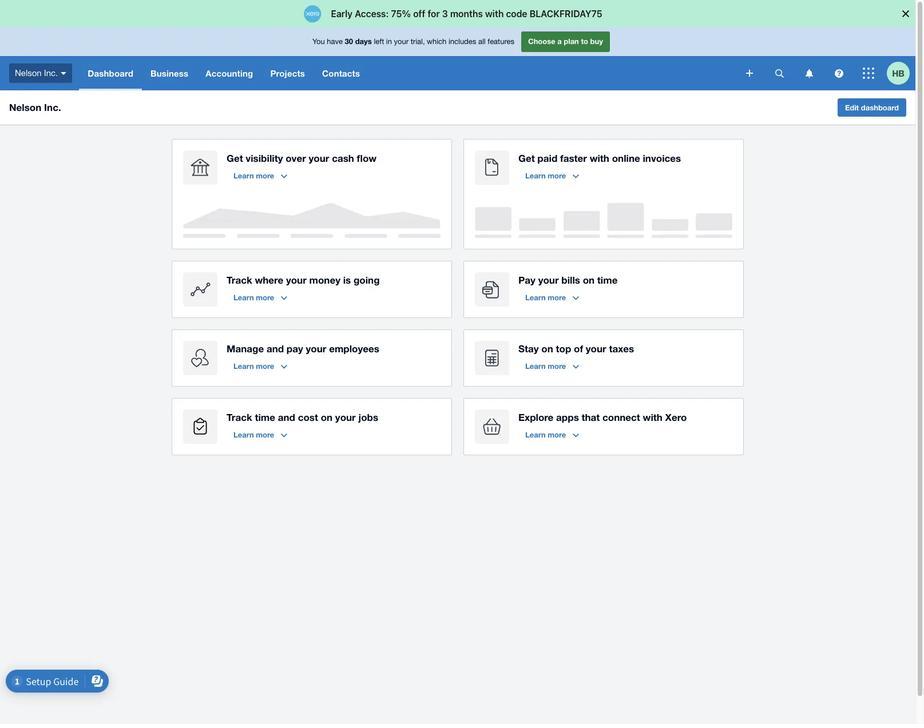 Task type: describe. For each thing, give the bounding box(es) containing it.
learn more button for on
[[519, 357, 586, 375]]

dashboard
[[88, 68, 133, 78]]

more for on
[[548, 362, 566, 371]]

track money icon image
[[183, 272, 217, 307]]

1 vertical spatial nelson inc.
[[9, 101, 61, 113]]

learn for where
[[234, 293, 254, 302]]

learn more button for where
[[227, 288, 294, 307]]

your right of
[[586, 343, 607, 355]]

you have 30 days left in your trial, which includes all features
[[313, 37, 515, 46]]

over
[[286, 152, 306, 164]]

dashboard
[[861, 103, 899, 112]]

pay
[[519, 274, 536, 286]]

2 horizontal spatial svg image
[[863, 68, 875, 79]]

your right pay
[[306, 343, 326, 355]]

days
[[355, 37, 372, 46]]

your left jobs at bottom left
[[335, 412, 356, 424]]

0 vertical spatial with
[[590, 152, 610, 164]]

your right where
[[286, 274, 307, 286]]

employees icon image
[[183, 341, 217, 375]]

more for your
[[548, 293, 566, 302]]

learn more for on
[[525, 362, 566, 371]]

learn for on
[[525, 362, 546, 371]]

2 horizontal spatial on
[[583, 274, 595, 286]]

get for get visibility over your cash flow
[[227, 152, 243, 164]]

1 horizontal spatial svg image
[[806, 69, 813, 78]]

cost
[[298, 412, 318, 424]]

hb button
[[887, 56, 916, 90]]

explore
[[519, 412, 554, 424]]

bills icon image
[[475, 272, 509, 307]]

online
[[612, 152, 640, 164]]

1 vertical spatial and
[[278, 412, 295, 424]]

learn more button for your
[[519, 288, 586, 307]]

more for visibility
[[256, 171, 274, 180]]

plan
[[564, 37, 579, 46]]

connect
[[603, 412, 640, 424]]

0 horizontal spatial on
[[321, 412, 333, 424]]

learn for your
[[525, 293, 546, 302]]

learn more for time
[[234, 430, 274, 440]]

to
[[581, 37, 588, 46]]

all
[[478, 37, 486, 46]]

jobs
[[359, 412, 378, 424]]

trial,
[[411, 37, 425, 46]]

learn more button for visibility
[[227, 167, 294, 185]]

projects button
[[262, 56, 314, 90]]

learn more for paid
[[525, 171, 566, 180]]

includes
[[449, 37, 476, 46]]

1 horizontal spatial time
[[597, 274, 618, 286]]

more for and
[[256, 362, 274, 371]]

your right the pay
[[538, 274, 559, 286]]

edit dashboard button
[[838, 98, 907, 117]]

1 vertical spatial nelson
[[9, 101, 41, 113]]

get paid faster with online invoices
[[519, 152, 681, 164]]

learn for visibility
[[234, 171, 254, 180]]

track for track where your money is going
[[227, 274, 252, 286]]

learn for apps
[[525, 430, 546, 440]]

paid
[[538, 152, 558, 164]]

get visibility over your cash flow
[[227, 152, 377, 164]]

you
[[313, 37, 325, 46]]

stay on top of your taxes
[[519, 343, 634, 355]]

invoices preview bar graph image
[[475, 203, 733, 238]]

learn more button for apps
[[519, 426, 586, 444]]

features
[[488, 37, 515, 46]]

projects icon image
[[183, 410, 217, 444]]

pay your bills on time
[[519, 274, 618, 286]]

dashboard link
[[79, 56, 142, 90]]

svg image inside nelson inc. popup button
[[61, 72, 67, 75]]

have
[[327, 37, 343, 46]]

buy
[[590, 37, 603, 46]]

learn for paid
[[525, 171, 546, 180]]

track where your money is going
[[227, 274, 380, 286]]

your right over at the top of page
[[309, 152, 329, 164]]

learn more button for paid
[[519, 167, 586, 185]]

that
[[582, 412, 600, 424]]



Task type: vqa. For each thing, say whether or not it's contained in the screenshot.
edit dashboard
yes



Task type: locate. For each thing, give the bounding box(es) containing it.
more down top
[[548, 362, 566, 371]]

invoices icon image
[[475, 151, 509, 185]]

flow
[[357, 152, 377, 164]]

manage and pay your employees
[[227, 343, 379, 355]]

nelson
[[15, 68, 42, 78], [9, 101, 41, 113]]

inc. inside popup button
[[44, 68, 58, 78]]

learn more down manage
[[234, 362, 274, 371]]

learn more button down pay your bills on time
[[519, 288, 586, 307]]

1 vertical spatial time
[[255, 412, 275, 424]]

1 horizontal spatial with
[[643, 412, 663, 424]]

going
[[354, 274, 380, 286]]

learn down visibility
[[234, 171, 254, 180]]

learn more button down top
[[519, 357, 586, 375]]

taxes
[[609, 343, 634, 355]]

and
[[267, 343, 284, 355], [278, 412, 295, 424]]

0 vertical spatial and
[[267, 343, 284, 355]]

learn more down paid
[[525, 171, 566, 180]]

on right cost
[[321, 412, 333, 424]]

more
[[256, 171, 274, 180], [548, 171, 566, 180], [256, 293, 274, 302], [548, 293, 566, 302], [256, 362, 274, 371], [548, 362, 566, 371], [256, 430, 274, 440], [548, 430, 566, 440]]

learn more button down apps
[[519, 426, 586, 444]]

30
[[345, 37, 353, 46]]

get left paid
[[519, 152, 535, 164]]

learn more button down visibility
[[227, 167, 294, 185]]

learn more
[[234, 171, 274, 180], [525, 171, 566, 180], [234, 293, 274, 302], [525, 293, 566, 302], [234, 362, 274, 371], [525, 362, 566, 371], [234, 430, 274, 440], [525, 430, 566, 440]]

learn for and
[[234, 362, 254, 371]]

svg image
[[775, 69, 784, 78], [835, 69, 843, 78], [746, 70, 753, 77]]

more down paid
[[548, 171, 566, 180]]

stay
[[519, 343, 539, 355]]

edit
[[845, 103, 859, 112]]

learn more down the pay
[[525, 293, 566, 302]]

bills
[[562, 274, 580, 286]]

learn down paid
[[525, 171, 546, 180]]

get
[[227, 152, 243, 164], [519, 152, 535, 164]]

0 horizontal spatial with
[[590, 152, 610, 164]]

more down pay your bills on time
[[548, 293, 566, 302]]

learn down manage
[[234, 362, 254, 371]]

learn more down visibility
[[234, 171, 274, 180]]

learn more button down track time and cost on your jobs on the left bottom
[[227, 426, 294, 444]]

2 track from the top
[[227, 412, 252, 424]]

pay
[[287, 343, 303, 355]]

learn more button for and
[[227, 357, 294, 375]]

1 vertical spatial with
[[643, 412, 663, 424]]

banner containing hb
[[0, 27, 916, 90]]

learn more for visibility
[[234, 171, 274, 180]]

learn down stay
[[525, 362, 546, 371]]

learn more down track time and cost on your jobs on the left bottom
[[234, 430, 274, 440]]

2 horizontal spatial svg image
[[835, 69, 843, 78]]

0 vertical spatial nelson
[[15, 68, 42, 78]]

of
[[574, 343, 583, 355]]

time right bills
[[597, 274, 618, 286]]

banking icon image
[[183, 151, 217, 185]]

with
[[590, 152, 610, 164], [643, 412, 663, 424]]

more for time
[[256, 430, 274, 440]]

more down apps
[[548, 430, 566, 440]]

learn more for your
[[525, 293, 566, 302]]

your
[[394, 37, 409, 46], [309, 152, 329, 164], [286, 274, 307, 286], [538, 274, 559, 286], [306, 343, 326, 355], [586, 343, 607, 355], [335, 412, 356, 424]]

0 vertical spatial on
[[583, 274, 595, 286]]

dialog
[[0, 0, 924, 27]]

business button
[[142, 56, 197, 90]]

your right in
[[394, 37, 409, 46]]

1 vertical spatial on
[[542, 343, 553, 355]]

with right faster
[[590, 152, 610, 164]]

faster
[[560, 152, 587, 164]]

learn more for and
[[234, 362, 274, 371]]

get for get paid faster with online invoices
[[519, 152, 535, 164]]

nelson inc.
[[15, 68, 58, 78], [9, 101, 61, 113]]

top
[[556, 343, 571, 355]]

track
[[227, 274, 252, 286], [227, 412, 252, 424]]

1 horizontal spatial on
[[542, 343, 553, 355]]

learn more for where
[[234, 293, 274, 302]]

left
[[374, 37, 384, 46]]

more for where
[[256, 293, 274, 302]]

manage
[[227, 343, 264, 355]]

more for paid
[[548, 171, 566, 180]]

0 horizontal spatial svg image
[[61, 72, 67, 75]]

1 horizontal spatial get
[[519, 152, 535, 164]]

banner
[[0, 27, 916, 90]]

invoices
[[643, 152, 681, 164]]

track right projects icon
[[227, 412, 252, 424]]

which
[[427, 37, 447, 46]]

learn more for apps
[[525, 430, 566, 440]]

svg image
[[863, 68, 875, 79], [806, 69, 813, 78], [61, 72, 67, 75]]

learn more button down paid
[[519, 167, 586, 185]]

employees
[[329, 343, 379, 355]]

learn
[[234, 171, 254, 180], [525, 171, 546, 180], [234, 293, 254, 302], [525, 293, 546, 302], [234, 362, 254, 371], [525, 362, 546, 371], [234, 430, 254, 440], [525, 430, 546, 440]]

more down visibility
[[256, 171, 274, 180]]

navigation
[[79, 56, 738, 90]]

your inside you have 30 days left in your trial, which includes all features
[[394, 37, 409, 46]]

nelson inc. inside popup button
[[15, 68, 58, 78]]

edit dashboard
[[845, 103, 899, 112]]

accounting button
[[197, 56, 262, 90]]

1 vertical spatial track
[[227, 412, 252, 424]]

money
[[309, 274, 341, 286]]

business
[[151, 68, 188, 78]]

get left visibility
[[227, 152, 243, 164]]

more down manage
[[256, 362, 274, 371]]

0 vertical spatial nelson inc.
[[15, 68, 58, 78]]

learn more down explore
[[525, 430, 566, 440]]

hb
[[892, 68, 905, 78]]

learn more button down manage
[[227, 357, 294, 375]]

on left top
[[542, 343, 553, 355]]

0 vertical spatial time
[[597, 274, 618, 286]]

explore apps that connect with xero
[[519, 412, 687, 424]]

learn right projects icon
[[234, 430, 254, 440]]

in
[[386, 37, 392, 46]]

0 vertical spatial inc.
[[44, 68, 58, 78]]

navigation containing dashboard
[[79, 56, 738, 90]]

learn for time
[[234, 430, 254, 440]]

1 vertical spatial inc.
[[44, 101, 61, 113]]

choose a plan to buy
[[528, 37, 603, 46]]

0 horizontal spatial get
[[227, 152, 243, 164]]

time
[[597, 274, 618, 286], [255, 412, 275, 424]]

learn more button
[[227, 167, 294, 185], [519, 167, 586, 185], [227, 288, 294, 307], [519, 288, 586, 307], [227, 357, 294, 375], [519, 357, 586, 375], [227, 426, 294, 444], [519, 426, 586, 444]]

choose
[[528, 37, 556, 46]]

more for apps
[[548, 430, 566, 440]]

track time and cost on your jobs
[[227, 412, 378, 424]]

learn more button for time
[[227, 426, 294, 444]]

learn down explore
[[525, 430, 546, 440]]

on right bills
[[583, 274, 595, 286]]

inc.
[[44, 68, 58, 78], [44, 101, 61, 113]]

apps
[[556, 412, 579, 424]]

with left xero
[[643, 412, 663, 424]]

1 horizontal spatial svg image
[[775, 69, 784, 78]]

contacts
[[322, 68, 360, 78]]

nelson inside popup button
[[15, 68, 42, 78]]

track left where
[[227, 274, 252, 286]]

time left cost
[[255, 412, 275, 424]]

contacts button
[[314, 56, 369, 90]]

xero
[[665, 412, 687, 424]]

learn down the pay
[[525, 293, 546, 302]]

2 get from the left
[[519, 152, 535, 164]]

a
[[558, 37, 562, 46]]

0 vertical spatial track
[[227, 274, 252, 286]]

visibility
[[246, 152, 283, 164]]

nelson inc. button
[[0, 56, 79, 90]]

1 get from the left
[[227, 152, 243, 164]]

add-ons icon image
[[475, 410, 509, 444]]

more down where
[[256, 293, 274, 302]]

track for track time and cost on your jobs
[[227, 412, 252, 424]]

learn more down where
[[234, 293, 274, 302]]

learn more down stay
[[525, 362, 566, 371]]

0 horizontal spatial svg image
[[746, 70, 753, 77]]

projects
[[270, 68, 305, 78]]

is
[[343, 274, 351, 286]]

banking preview line graph image
[[183, 203, 441, 238]]

where
[[255, 274, 283, 286]]

on
[[583, 274, 595, 286], [542, 343, 553, 355], [321, 412, 333, 424]]

learn more button down where
[[227, 288, 294, 307]]

and left cost
[[278, 412, 295, 424]]

1 track from the top
[[227, 274, 252, 286]]

learn right track money icon
[[234, 293, 254, 302]]

and left pay
[[267, 343, 284, 355]]

taxes icon image
[[475, 341, 509, 375]]

cash
[[332, 152, 354, 164]]

0 horizontal spatial time
[[255, 412, 275, 424]]

2 vertical spatial on
[[321, 412, 333, 424]]

accounting
[[206, 68, 253, 78]]

more down track time and cost on your jobs on the left bottom
[[256, 430, 274, 440]]



